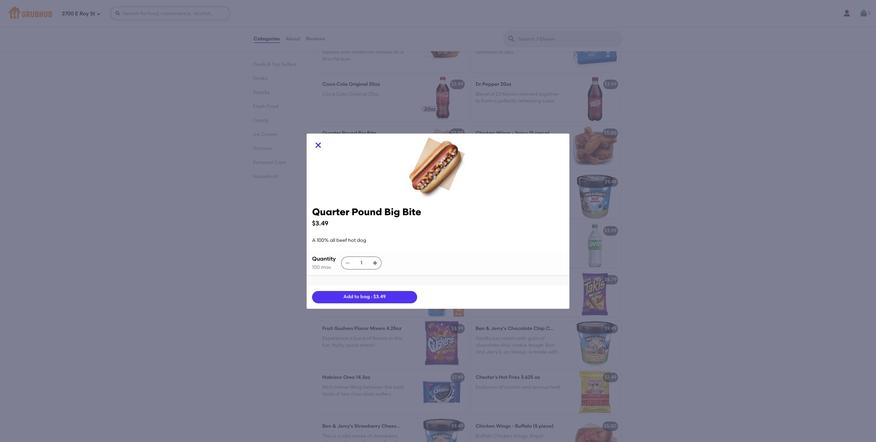 Task type: locate. For each thing, give the bounding box(es) containing it.
and down made
[[528, 357, 538, 363]]

svg image
[[860, 9, 868, 17], [115, 11, 121, 16]]

1 horizontal spatial &
[[333, 424, 336, 430]]

and inside clean and refreshing water to stay hydrated all day.
[[491, 42, 500, 48]]

2700 e roy st
[[62, 10, 95, 17]]

b-
[[336, 252, 341, 258]]

1 horizontal spatial svg image
[[860, 9, 868, 17]]

fresh food tab
[[253, 103, 301, 110]]

quality
[[393, 238, 409, 244]]

0 horizontal spatial big
[[358, 131, 366, 136]]

day.
[[505, 49, 514, 55]]

2 vertical spatial all
[[330, 238, 335, 244]]

gatorade cool blue rehydrates, replenishes, and refuels the body. best when served cold.
[[322, 287, 399, 307]]

0 vertical spatial wings
[[496, 131, 511, 136]]

(5 up enjoy!
[[533, 424, 538, 430]]

chicken up buffalo chicken wings. enjoy!
[[476, 424, 495, 430]]

1 vertical spatial &
[[486, 326, 490, 332]]

1 vertical spatial flavors
[[372, 336, 388, 342]]

to left stay
[[540, 42, 545, 48]]

experience a burst of flavors in this fun, fruity, quick snack!
[[322, 336, 402, 349]]

this
[[394, 336, 402, 342]]

pint right cheesecake
[[412, 424, 421, 430]]

& up the cheesecake-
[[333, 424, 336, 430]]

$3.49 up energy
[[312, 220, 328, 228]]

household tab
[[253, 173, 301, 180]]

(5 for spicy
[[529, 131, 534, 136]]

0 vertical spatial jerry's
[[491, 326, 506, 332]]

in
[[389, 336, 393, 342]]

buffalo down chicken wings - buffalo (5 piece)
[[476, 434, 492, 440]]

refreshing up day.
[[501, 42, 524, 48]]

1 vertical spatial quarter
[[312, 206, 349, 218]]

the inside gatorade cool blue rehydrates, replenishes, and refuels the body. best when served cold.
[[378, 294, 385, 300]]

- for buffalo
[[512, 424, 514, 430]]

to up 'served'
[[354, 294, 359, 300]]

a 100% all beef hot dog up ingredients
[[312, 238, 366, 244]]

0 horizontal spatial is
[[333, 434, 336, 440]]

made
[[533, 350, 547, 356]]

ben for ben & jerry's chocolate chip cookie dough pint
[[476, 326, 485, 332]]

red bull 12oz image
[[416, 224, 467, 268]]

0 horizontal spatial a
[[312, 238, 316, 244]]

flame- for lb
[[333, 42, 350, 48]]

and down strawberry
[[377, 441, 386, 443]]

1 vertical spatial chicken
[[476, 424, 495, 430]]

flavors up pefectly in the top of the page
[[502, 91, 518, 97]]

experience
[[322, 336, 348, 342]]

0 horizontal spatial with
[[341, 49, 350, 55]]

1 horizontal spatial bite
[[402, 206, 421, 218]]

wings up buffalo chicken wings. enjoy!
[[496, 424, 511, 430]]

1 horizontal spatial all
[[340, 140, 346, 146]]

bite for quarter pound big bite
[[367, 131, 376, 136]]

1 vertical spatial dog
[[357, 238, 366, 244]]

beef
[[347, 140, 357, 146], [336, 238, 347, 244]]

$9.49 inside button
[[605, 179, 617, 185]]

$5.00 for $9.49
[[604, 424, 617, 430]]

& up vanilla
[[486, 326, 490, 332]]

1 vertical spatial pound
[[352, 206, 382, 218]]

chicken right $2.89
[[476, 131, 495, 136]]

1 vertical spatial hot
[[348, 238, 356, 244]]

american
[[352, 49, 374, 55]]

1 vertical spatial $9.49
[[605, 326, 617, 332]]

to down blend
[[476, 98, 480, 104]]

&
[[267, 62, 271, 67], [486, 326, 490, 332], [333, 424, 336, 430]]

1 vertical spatial buffalo
[[476, 434, 492, 440]]

1 - from the top
[[512, 131, 514, 136]]

greatness
[[352, 441, 375, 443]]

wings.
[[513, 434, 529, 440]]

7-select water 24 pack
[[476, 33, 530, 38]]

0 horizontal spatial bite
[[367, 131, 376, 136]]

beef up ingredients
[[336, 238, 347, 244]]

jerry's for cream
[[491, 326, 506, 332]]

drinks
[[253, 76, 267, 81]]

pound inside quarter pound big bite $3.49
[[352, 206, 382, 218]]

(5 right spicy
[[529, 131, 534, 136]]

of inside this is a wild soirée of strawberry cheesecake-greatness and graham
[[367, 434, 372, 440]]

candy tab
[[253, 117, 301, 124]]

2 coca from the top
[[322, 91, 335, 97]]

with up free
[[548, 350, 558, 356]]

1 vertical spatial piece)
[[539, 424, 554, 430]]

2 vertical spatial with
[[548, 350, 558, 356]]

e
[[75, 10, 78, 17]]

Input item quantity number field
[[354, 257, 369, 270]]

100% up ingredients
[[317, 238, 329, 244]]

7-select water 24 pack image
[[569, 28, 621, 73]]

piece) up enjoy!
[[539, 424, 554, 430]]

personal care tab
[[253, 159, 301, 166]]

100% down quarter pound big bite
[[327, 140, 339, 146]]

pint right dough
[[580, 326, 590, 332]]

dog up caffeine, at the left of page
[[357, 238, 366, 244]]

caffeine,
[[355, 245, 377, 251]]

a 100% all beef hot dog
[[322, 140, 376, 146], [312, 238, 366, 244]]

1 vertical spatial ben
[[546, 343, 555, 349]]

and inside this is a wild soirée of strawberry cheesecake-greatness and graham
[[377, 441, 386, 443]]

flavors down mixers
[[372, 336, 388, 342]]

1 vertical spatial refreshing
[[518, 98, 541, 104]]

1 horizontal spatial ben
[[476, 326, 485, 332]]

vitamins,
[[356, 252, 378, 258]]

$16.99 button
[[318, 175, 467, 219]]

flame- right lb
[[333, 42, 350, 48]]

ben up made
[[546, 343, 555, 349]]

a down '23'
[[494, 98, 497, 104]]

is inside this is a wild soirée of strawberry cheesecake-greatness and graham
[[333, 434, 336, 440]]

and up hydrated
[[491, 42, 500, 48]]

blue
[[358, 287, 368, 293]]

magnifying glass icon image
[[508, 35, 516, 43]]

personal care
[[253, 160, 286, 166]]

a up quick at the bottom left of page
[[349, 336, 352, 342]]

free
[[553, 357, 562, 363]]

1 vertical spatial 100%
[[317, 238, 329, 244]]

svg image
[[97, 12, 101, 16], [314, 141, 322, 149], [345, 261, 351, 266], [372, 261, 378, 266]]

$6.79 button
[[472, 273, 621, 317]]

1 horizontal spatial $3.49
[[373, 294, 386, 300]]

0 horizontal spatial jerry's
[[337, 424, 353, 430]]

0 vertical spatial 100%
[[327, 140, 339, 146]]

and
[[491, 42, 500, 48], [379, 252, 388, 258], [351, 294, 360, 300], [476, 350, 485, 356], [528, 357, 538, 363], [522, 385, 531, 391], [377, 441, 386, 443]]

is up the cheesecake-
[[333, 434, 336, 440]]

stay
[[546, 42, 556, 48]]

0 vertical spatial coca cola original 20oz
[[322, 82, 380, 87]]

2 horizontal spatial ben
[[546, 343, 555, 349]]

and down taurine,
[[379, 252, 388, 258]]

chicken down chicken wings - buffalo (5 piece)
[[493, 434, 512, 440]]

cream
[[261, 132, 278, 138]]

(5
[[529, 131, 534, 136], [533, 424, 538, 430]]

0 vertical spatial a
[[322, 140, 326, 146]]

with up the bun
[[341, 49, 350, 55]]

broiled for cheeseburger,
[[350, 42, 366, 48]]

0 vertical spatial to
[[540, 42, 545, 48]]

0 vertical spatial chocolate
[[476, 343, 499, 349]]

of left two
[[335, 392, 340, 398]]

gobs
[[528, 336, 539, 342]]

1 vertical spatial $3.49
[[373, 294, 386, 300]]

0 horizontal spatial dog
[[357, 238, 366, 244]]

gmo
[[487, 357, 499, 363]]

oz
[[535, 375, 540, 381]]

1 horizontal spatial jerry's
[[491, 326, 506, 332]]

1 vertical spatial chocolate
[[351, 392, 374, 398]]

ice cream tab
[[253, 131, 301, 138]]

ben
[[476, 326, 485, 332], [546, 343, 555, 349], [322, 424, 331, 430]]

serious
[[532, 385, 548, 391]]

dog down quarter pound big bite
[[367, 140, 376, 146]]

chocolate down vanilla
[[476, 343, 499, 349]]

jerry's
[[491, 326, 506, 332], [337, 424, 353, 430]]

& left top
[[267, 62, 271, 67]]

big inside quarter pound big bite $3.49
[[384, 206, 400, 218]]

0 vertical spatial quarter
[[322, 131, 341, 136]]

of up greatness
[[367, 434, 372, 440]]

2 horizontal spatial all
[[498, 49, 503, 55]]

ben up this
[[322, 424, 331, 430]]

is down dough.
[[529, 350, 532, 356]]

0 vertical spatial big
[[358, 131, 366, 136]]

group
[[341, 252, 355, 258]]

1 vertical spatial all
[[340, 140, 346, 146]]

0 vertical spatial $9.49
[[605, 179, 617, 185]]

1 vertical spatial $5.00
[[604, 424, 617, 430]]

wings for buffalo
[[496, 424, 511, 430]]

1 vertical spatial broiled
[[350, 42, 366, 48]]

1 vertical spatial (5
[[533, 424, 538, 430]]

fruity,
[[332, 343, 345, 349]]

0 vertical spatial (5
[[529, 131, 534, 136]]

1 vertical spatial beef
[[336, 238, 347, 244]]

$5.00 for $2.89
[[604, 131, 617, 136]]

non-
[[476, 357, 487, 363]]

2 - from the top
[[512, 424, 514, 430]]

1 vertical spatial big
[[384, 206, 400, 218]]

0 vertical spatial the
[[378, 294, 385, 300]]

0 vertical spatial dog
[[367, 140, 376, 146]]

quarter for quarter pound big bite
[[322, 131, 341, 136]]

ice cream
[[253, 132, 278, 138]]

some
[[322, 252, 335, 258]]

max
[[321, 265, 331, 271]]

1 vertical spatial is
[[333, 434, 336, 440]]

1 horizontal spatial big
[[384, 206, 400, 218]]

a left energy
[[312, 238, 316, 244]]

1 vertical spatial wings
[[496, 424, 511, 430]]

1 horizontal spatial flavors
[[502, 91, 518, 97]]

1 coca cola original 20oz from the top
[[322, 82, 380, 87]]

the down rehydrates,
[[378, 294, 385, 300]]

chester's hot fries 3.625 oz
[[476, 375, 540, 381]]

svg image right st
[[97, 12, 101, 16]]

filling
[[350, 385, 362, 391]]

refreshing down married
[[518, 98, 541, 104]]

1 coca from the top
[[322, 82, 335, 87]]

and inside gatorade cool blue rehydrates, replenishes, and refuels the body. best when served cold.
[[351, 294, 360, 300]]

when
[[334, 301, 346, 307]]

chicken for chicken wings - spicy (5 piece)
[[476, 131, 495, 136]]

cheesecake-
[[322, 441, 352, 443]]

2 $5.00 from the top
[[604, 424, 617, 430]]

piece) right spicy
[[535, 131, 550, 136]]

0 vertical spatial refreshing
[[501, 42, 524, 48]]

hot up group
[[348, 238, 356, 244]]

a 100% all beef hot dog down quarter pound big bite
[[322, 140, 376, 146]]

$3.99 for experience a burst of flavors in this fun, fruity, quick snack!
[[451, 326, 463, 332]]

and up non-
[[476, 350, 485, 356]]

$9.49
[[605, 179, 617, 185], [605, 326, 617, 332], [451, 424, 463, 430]]

coca cola original 20oz
[[322, 82, 380, 87], [322, 91, 379, 97]]

1 horizontal spatial pint
[[580, 326, 590, 332]]

jerry's up ice
[[491, 326, 506, 332]]

0 horizontal spatial &
[[267, 62, 271, 67]]

jerry's for a
[[337, 424, 353, 430]]

of inside rich crème filling between the bold taste of two chocolate wafers.
[[335, 392, 340, 398]]

food
[[267, 104, 279, 110]]

ingredients
[[322, 245, 348, 251]]

1 vertical spatial coca cola original 20oz
[[322, 91, 379, 97]]

2 horizontal spatial to
[[540, 42, 545, 48]]

a inside ¼ lb flame-broiled cheeseburger, topped with american cheese on a brioche bun
[[400, 49, 403, 55]]

ben & jerry's strawberry cheesecake pint
[[322, 424, 421, 430]]

ben up vanilla
[[476, 326, 485, 332]]

a inside blend of 23 flavors married together to form a pefectly refreshing soda.
[[494, 98, 497, 104]]

broiled for cheeseburger
[[354, 33, 371, 38]]

of inside 'vanilla ice cream with gobs of chocolate chip cookie dough. ben and jerry's, as always, is made with non-gmo ingredients, and cage-free eggs.'
[[540, 336, 545, 342]]

is inside 'vanilla ice cream with gobs of chocolate chip cookie dough. ben and jerry's, as always, is made with non-gmo ingredients, and cage-free eggs.'
[[529, 350, 532, 356]]

bun
[[341, 56, 350, 62]]

0 vertical spatial ben
[[476, 326, 485, 332]]

1 vertical spatial bite
[[402, 206, 421, 218]]

cheese
[[375, 49, 392, 55]]

soirée
[[352, 434, 366, 440]]

quarter inside quarter pound big bite $3.49
[[312, 206, 349, 218]]

0 vertical spatial is
[[529, 350, 532, 356]]

bite
[[367, 131, 376, 136], [402, 206, 421, 218]]

1 vertical spatial flame-
[[333, 42, 350, 48]]

1 vertical spatial pint
[[412, 424, 421, 430]]

$3.49 right :
[[373, 294, 386, 300]]

a right on
[[400, 49, 403, 55]]

0 horizontal spatial $3.49
[[312, 220, 328, 228]]

flame- for lb
[[338, 33, 354, 38]]

0 vertical spatial broiled
[[354, 33, 371, 38]]

2 wings from the top
[[496, 424, 511, 430]]

of inside blend of 23 flavors married together to form a pefectly refreshing soda.
[[490, 91, 495, 97]]

svg image down group
[[345, 261, 351, 266]]

1 horizontal spatial with
[[517, 336, 527, 342]]

of inside the energy drink containing highly quality ingredients of caffeine, taurine, some b-group vitamins, and sugars.
[[350, 245, 354, 251]]

$7.49
[[452, 375, 463, 381]]

candy
[[253, 118, 269, 124]]

explosion of crunch and serious heat.
[[476, 385, 562, 391]]

refreshing inside clean and refreshing water to stay hydrated all day.
[[501, 42, 524, 48]]

flavors inside blend of 23 flavors married together to form a pefectly refreshing soda.
[[502, 91, 518, 97]]

1 wings from the top
[[496, 131, 511, 136]]

of up group
[[350, 245, 354, 251]]

0 vertical spatial &
[[267, 62, 271, 67]]

1 vertical spatial -
[[512, 424, 514, 430]]

gushers
[[334, 326, 353, 332]]

chester's hot fries 3.625 oz image
[[569, 371, 621, 415]]

and up 'served'
[[351, 294, 360, 300]]

all up ingredients
[[330, 238, 335, 244]]

gatorade
[[322, 287, 345, 293]]

jerry's up wild
[[337, 424, 353, 430]]

gatorade cool blue 28oz image
[[416, 273, 467, 317]]

0 horizontal spatial all
[[330, 238, 335, 244]]

all left day.
[[498, 49, 503, 55]]

0 vertical spatial piece)
[[535, 131, 550, 136]]

- up buffalo chicken wings. enjoy!
[[512, 424, 514, 430]]

flame- inside ¼ lb flame-broiled cheeseburger, topped with american cheese on a brioche bun
[[333, 42, 350, 48]]

0 vertical spatial pound
[[342, 131, 357, 136]]

1 vertical spatial the
[[385, 385, 392, 391]]

0 vertical spatial $5.00
[[604, 131, 617, 136]]

a down quarter pound big bite
[[322, 140, 326, 146]]

the
[[378, 294, 385, 300], [385, 385, 392, 391]]

fruit gushers flavor mixers 4.25oz image
[[416, 322, 467, 366]]

quarter for quarter pound big bite $3.49
[[312, 206, 349, 218]]

deals
[[253, 62, 266, 67]]

with inside ¼ lb flame-broiled cheeseburger, topped with american cheese on a brioche bun
[[341, 49, 350, 55]]

chicken wings - spicy (5 piece) image
[[569, 126, 621, 171]]

0 horizontal spatial ben
[[322, 424, 331, 430]]

wings for spicy
[[496, 131, 511, 136]]

coca cola original 20oz image
[[416, 77, 467, 122]]

with up cookie
[[517, 336, 527, 342]]

a up the cheesecake-
[[337, 434, 341, 440]]

2 vertical spatial to
[[354, 294, 359, 300]]

svg image inside 'main navigation' navigation
[[97, 12, 101, 16]]

1 horizontal spatial to
[[476, 98, 480, 104]]

of right gobs
[[540, 336, 545, 342]]

quantity 100 max
[[312, 256, 336, 271]]

eggs.
[[476, 364, 488, 370]]

$3.99 for blend of 23 flavors married together to form a pefectly refreshing soda.
[[605, 82, 617, 87]]

buffalo up wings. on the right of page
[[515, 424, 532, 430]]

0 horizontal spatial to
[[354, 294, 359, 300]]

with
[[341, 49, 350, 55], [517, 336, 527, 342], [548, 350, 558, 356]]

1 $5.00 from the top
[[604, 131, 617, 136]]

to inside blend of 23 flavors married together to form a pefectly refreshing soda.
[[476, 98, 480, 104]]

bite inside quarter pound big bite $3.49
[[402, 206, 421, 218]]

of up snack!
[[367, 336, 371, 342]]

sprite 20oz image
[[569, 224, 621, 268]]

of left '23'
[[490, 91, 495, 97]]

& for ben & jerry's chocolate chip cookie dough pint
[[486, 326, 490, 332]]

$6.79
[[605, 277, 617, 283]]

select
[[480, 33, 495, 38]]

100
[[312, 265, 320, 271]]

hot down quarter pound big bite
[[358, 140, 366, 146]]

0 vertical spatial flame-
[[338, 33, 354, 38]]

coca
[[322, 82, 335, 87], [322, 91, 335, 97]]

energy drink containing highly quality ingredients of caffeine, taurine, some b-group vitamins, and sugars. button
[[318, 224, 467, 268]]

chocolate inside rich crème filling between the bold taste of two chocolate wafers.
[[351, 392, 374, 398]]

beef down quarter pound big bite
[[347, 140, 357, 146]]

1 horizontal spatial hot
[[358, 140, 366, 146]]

1 vertical spatial to
[[476, 98, 480, 104]]

flame- right "lb"
[[338, 33, 354, 38]]

cookie
[[512, 343, 527, 349]]

chocolate down filling
[[351, 392, 374, 398]]

- left spicy
[[512, 131, 514, 136]]

a
[[400, 49, 403, 55], [494, 98, 497, 104], [349, 336, 352, 342], [337, 434, 341, 440]]

1 vertical spatial jerry's
[[337, 424, 353, 430]]

lb
[[328, 42, 332, 48]]

all down quarter pound big bite
[[340, 140, 346, 146]]

chicken wings - buffalo (5 piece) image
[[569, 420, 621, 443]]

$3.49 inside quarter pound big bite $3.49
[[312, 220, 328, 228]]

$9.49 for $3.99
[[605, 326, 617, 332]]

wings left spicy
[[496, 131, 511, 136]]

broiled inside ¼ lb flame-broiled cheeseburger, topped with american cheese on a brioche bun
[[350, 42, 366, 48]]

the up the wafers.
[[385, 385, 392, 391]]

svg image inside 3 button
[[860, 9, 868, 17]]

a inside the 'experience a burst of flavors in this fun, fruity, quick snack!'
[[349, 336, 352, 342]]

crème
[[334, 385, 349, 391]]

wafers.
[[376, 392, 392, 398]]

2 horizontal spatial with
[[548, 350, 558, 356]]

best
[[322, 301, 332, 307]]

cheeseburger,
[[367, 42, 401, 48]]

wild
[[342, 434, 351, 440]]

4.25oz
[[386, 326, 401, 332]]



Task type: vqa. For each thing, say whether or not it's contained in the screenshot.
the Snacks
yes



Task type: describe. For each thing, give the bounding box(es) containing it.
ben & jerry's half baked pint image
[[569, 175, 621, 219]]

¼ lb flame-broiled cheeseburger, topped with american cheese on a brioche bun
[[322, 42, 403, 62]]

dough.
[[528, 343, 544, 349]]

personal
[[253, 160, 273, 166]]

svg image down vitamins,
[[372, 261, 378, 266]]

14.3oz
[[356, 375, 370, 381]]

7-
[[476, 33, 480, 38]]

cold.
[[364, 301, 375, 307]]

fresh food
[[253, 104, 279, 110]]

2 coca cola original 20oz from the top
[[322, 91, 379, 97]]

chip
[[534, 326, 545, 332]]

strawberry
[[354, 424, 380, 430]]

top
[[272, 62, 281, 67]]

2700
[[62, 10, 74, 17]]

ben inside 'vanilla ice cream with gobs of chocolate chip cookie dough. ben and jerry's, as always, is made with non-gmo ingredients, and cage-free eggs.'
[[546, 343, 555, 349]]

cage-
[[539, 357, 553, 363]]

household
[[253, 174, 278, 180]]

lb
[[331, 33, 337, 38]]

2 vertical spatial $9.49
[[451, 424, 463, 430]]

1/4 lb flame-broiled cheeseburger image
[[416, 28, 467, 73]]

body.
[[387, 294, 399, 300]]

pack
[[518, 33, 530, 38]]

ben & jerry's chocolate chip cookie dough pint
[[476, 326, 590, 332]]

$16.99
[[449, 179, 463, 185]]

rich
[[322, 385, 332, 391]]

taste
[[322, 392, 334, 398]]

dr pepper 20oz
[[476, 82, 512, 87]]

nabisco oreo 14.3oz image
[[416, 371, 467, 415]]

spicy
[[515, 131, 528, 136]]

drinks tab
[[253, 75, 301, 82]]

- for spicy
[[512, 131, 514, 136]]

about
[[286, 36, 300, 42]]

sugars.
[[389, 252, 407, 258]]

1 vertical spatial a
[[312, 238, 316, 244]]

a inside this is a wild soirée of strawberry cheesecake-greatness and graham
[[337, 434, 341, 440]]

served
[[347, 301, 363, 307]]

$3.49 for add to bag
[[373, 294, 386, 300]]

pound for quarter pound big bite $3.49
[[352, 206, 382, 218]]

fun,
[[322, 343, 331, 349]]

quarter pound big bite image
[[416, 126, 467, 171]]

snack!
[[360, 343, 375, 349]]

chicken wings - buffalo (5 piece)
[[476, 424, 554, 430]]

rehydrates,
[[370, 287, 396, 293]]

coke 12 pack 12oz image
[[416, 175, 467, 219]]

0 vertical spatial cola
[[336, 82, 348, 87]]

svg image down quarter pound big bite
[[314, 141, 322, 149]]

dr pepper 20oz image
[[569, 77, 621, 122]]

pound for quarter pound big bite
[[342, 131, 357, 136]]

quarter pound big bite $3.49
[[312, 206, 421, 228]]

2 vertical spatial chicken
[[493, 434, 512, 440]]

0 horizontal spatial svg image
[[115, 11, 121, 16]]

on
[[393, 49, 399, 55]]

1 vertical spatial original
[[349, 91, 367, 97]]

:
[[371, 294, 372, 300]]

chocolate inside 'vanilla ice cream with gobs of chocolate chip cookie dough. ben and jerry's, as always, is made with non-gmo ingredients, and cage-free eggs.'
[[476, 343, 499, 349]]

strawberry
[[373, 434, 398, 440]]

fruit gushers flavor mixers 4.25oz
[[322, 326, 401, 332]]

of inside the 'experience a burst of flavors in this fun, fruity, quick snack!'
[[367, 336, 371, 342]]

about button
[[285, 27, 301, 51]]

this
[[322, 434, 332, 440]]

as
[[504, 350, 509, 356]]

soda.
[[542, 98, 555, 104]]

water
[[496, 33, 510, 38]]

all inside clean and refreshing water to stay hydrated all day.
[[498, 49, 503, 55]]

snacks tab
[[253, 89, 301, 96]]

fresh
[[253, 104, 266, 110]]

ben & jerry's chocolate chip cookie dough pint image
[[569, 322, 621, 366]]

to inside clean and refreshing water to stay hydrated all day.
[[540, 42, 545, 48]]

chicken wings - spicy (5 piece)
[[476, 131, 550, 136]]

beef mini tacos 10pc image
[[569, 0, 621, 24]]

bold
[[393, 385, 404, 391]]

piece) for chicken wings - buffalo (5 piece)
[[539, 424, 554, 430]]

24
[[511, 33, 517, 38]]

(5 for buffalo
[[533, 424, 538, 430]]

gatorade cool blue rehydrates, replenishes, and refuels the body. best when served cold. button
[[318, 273, 467, 317]]

ben & jerry's strawberry cheesecake pint image
[[416, 420, 467, 443]]

jerry's,
[[486, 350, 502, 356]]

0 vertical spatial pint
[[580, 326, 590, 332]]

blend
[[476, 91, 489, 97]]

1 vertical spatial with
[[517, 336, 527, 342]]

and down 3.625
[[522, 385, 531, 391]]

1 horizontal spatial buffalo
[[515, 424, 532, 430]]

3.625
[[521, 375, 533, 381]]

$2.49
[[605, 375, 617, 381]]

0 horizontal spatial hot
[[348, 238, 356, 244]]

rich crème filling between the bold taste of two chocolate wafers.
[[322, 385, 404, 398]]

1/4 lb flame-broiled cheeseburger
[[322, 33, 406, 38]]

grocery tab
[[253, 145, 301, 152]]

0 vertical spatial beef
[[347, 140, 357, 146]]

vanilla ice cream with gobs of chocolate chip cookie dough. ben and jerry's, as always, is made with non-gmo ingredients, and cage-free eggs.
[[476, 336, 562, 370]]

st
[[90, 10, 95, 17]]

1 vertical spatial a 100% all beef hot dog
[[312, 238, 366, 244]]

add
[[343, 294, 353, 300]]

spicy sweet chili boneless wings 8 count image
[[416, 0, 467, 24]]

the inside rich crème filling between the bold taste of two chocolate wafers.
[[385, 385, 392, 391]]

$3.49 for quarter pound big bite
[[312, 220, 328, 228]]

mixers
[[370, 326, 385, 332]]

ben for ben & jerry's strawberry cheesecake pint
[[322, 424, 331, 430]]

deals & top sellers tab
[[253, 61, 301, 68]]

$9.49 for $16.99
[[605, 179, 617, 185]]

clean and refreshing water to stay hydrated all day.
[[476, 42, 556, 55]]

1/4
[[322, 33, 330, 38]]

0 vertical spatial a 100% all beef hot dog
[[322, 140, 376, 146]]

of down hot
[[499, 385, 503, 391]]

flavors inside the 'experience a burst of flavors in this fun, fruity, quick snack!'
[[372, 336, 388, 342]]

quantity
[[312, 256, 336, 262]]

roy
[[79, 10, 89, 17]]

1 horizontal spatial dog
[[367, 140, 376, 146]]

explosion
[[476, 385, 498, 391]]

quick
[[346, 343, 359, 349]]

bite for quarter pound big bite $3.49
[[402, 206, 421, 218]]

married
[[519, 91, 537, 97]]

0 vertical spatial hot
[[358, 140, 366, 146]]

$3.99 inside button
[[605, 228, 617, 234]]

deals & top sellers
[[253, 62, 297, 67]]

snacks
[[253, 90, 270, 95]]

and inside the energy drink containing highly quality ingredients of caffeine, taurine, some b-group vitamins, and sugars.
[[379, 252, 388, 258]]

taurine,
[[378, 245, 396, 251]]

categories button
[[253, 27, 280, 51]]

0 vertical spatial original
[[349, 82, 368, 87]]

main navigation navigation
[[0, 0, 876, 27]]

reviews
[[306, 36, 325, 42]]

big for quarter pound big bite $3.49
[[384, 206, 400, 218]]

between
[[363, 385, 383, 391]]

ice
[[492, 336, 499, 342]]

piece) for chicken wings - spicy (5 piece)
[[535, 131, 550, 136]]

big for quarter pound big bite
[[358, 131, 366, 136]]

nabisco oreo 14.3oz
[[322, 375, 370, 381]]

refreshing inside blend of 23 flavors married together to form a pefectly refreshing soda.
[[518, 98, 541, 104]]

chicken for chicken wings - buffalo (5 piece)
[[476, 424, 495, 430]]

1 vertical spatial cola
[[336, 91, 347, 97]]

cool
[[346, 287, 357, 293]]

two
[[341, 392, 350, 398]]

1 horizontal spatial a
[[322, 140, 326, 146]]

& for ben & jerry's strawberry cheesecake pint
[[333, 424, 336, 430]]

bag
[[360, 294, 370, 300]]

this is a wild soirée of strawberry cheesecake-greatness and graham
[[322, 434, 408, 443]]

$3.99 for coca cola original 20oz
[[451, 82, 463, 87]]

chocolate
[[508, 326, 532, 332]]

& inside 'tab'
[[267, 62, 271, 67]]

add to bag : $3.49
[[343, 294, 386, 300]]

care
[[274, 160, 286, 166]]

ingredients,
[[500, 357, 527, 363]]

takis fuego corn tortilla chips 9.9oz image
[[569, 273, 621, 317]]



